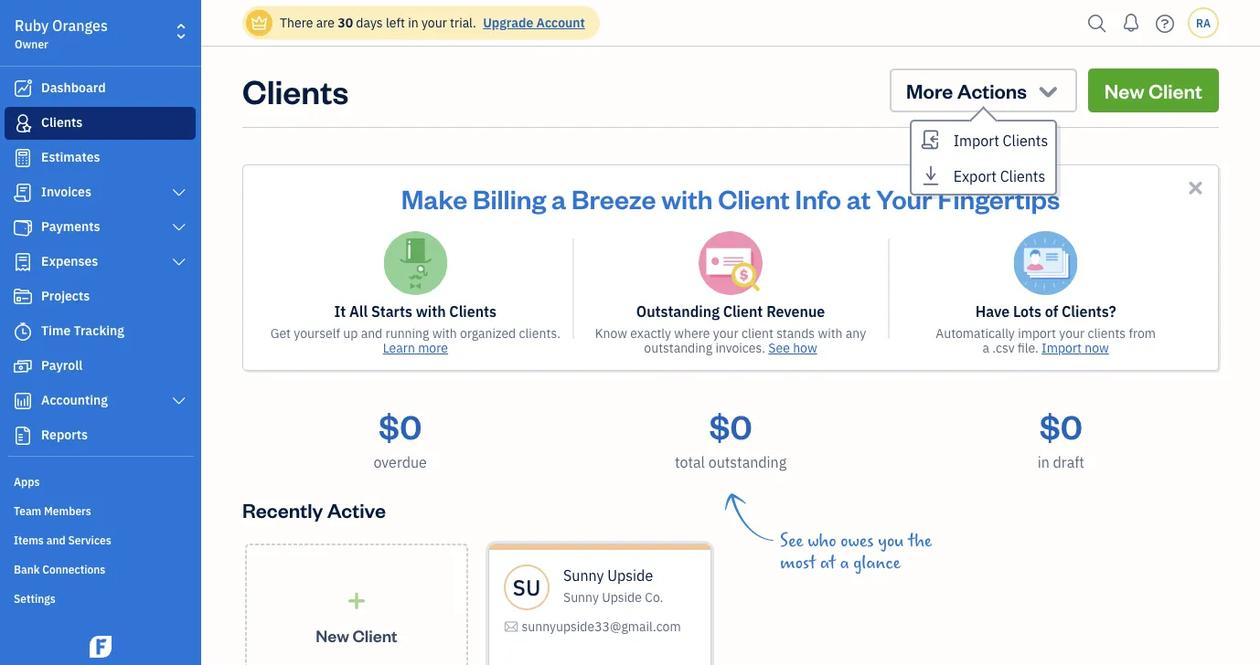 Task type: describe. For each thing, give the bounding box(es) containing it.
more
[[907, 77, 954, 103]]

upgrade account link
[[480, 14, 585, 31]]

with right the "running"
[[432, 325, 457, 342]]

oranges
[[52, 16, 108, 35]]

freshbooks image
[[86, 637, 115, 659]]

clients inside main element
[[41, 114, 83, 131]]

learn
[[383, 340, 415, 357]]

chevron large down image for invoices
[[171, 186, 188, 200]]

more
[[418, 340, 448, 357]]

have lots of clients? automatically import your clients from a .csv file. import now
[[936, 302, 1156, 357]]

with inside know exactly where your client stands with any outstanding invoices.
[[818, 325, 843, 342]]

items and services
[[14, 533, 111, 548]]

lots
[[1013, 302, 1042, 322]]

estimate image
[[12, 149, 34, 167]]

items and services link
[[5, 526, 196, 553]]

import clients
[[954, 131, 1049, 150]]

owner
[[15, 37, 48, 51]]

running
[[386, 325, 429, 342]]

import inside have lots of clients? automatically import your clients from a .csv file. import now
[[1042, 340, 1082, 357]]

outstanding client revenue
[[636, 302, 825, 322]]

active
[[327, 497, 386, 523]]

clients up export clients
[[1003, 131, 1049, 150]]

total
[[675, 453, 705, 472]]

ruby oranges owner
[[15, 16, 108, 51]]

clients.
[[519, 325, 561, 342]]

see for see who owes you the most at a glance
[[780, 531, 804, 552]]

up
[[343, 325, 358, 342]]

organized
[[460, 325, 516, 342]]

left
[[386, 14, 405, 31]]

how
[[793, 340, 817, 357]]

chevron large down image for payments
[[171, 220, 188, 235]]

reports link
[[5, 420, 196, 453]]

tracking
[[74, 322, 124, 339]]

where
[[674, 325, 710, 342]]

see how
[[769, 340, 817, 357]]

clients down there
[[242, 69, 349, 112]]

clients inside it all starts with clients get yourself up and running with organized clients. learn more
[[449, 302, 497, 322]]

money image
[[12, 358, 34, 376]]

recently active
[[242, 497, 386, 523]]

client up client
[[723, 302, 763, 322]]

it all starts with clients image
[[384, 231, 448, 295]]

0 vertical spatial new client
[[1105, 77, 1203, 103]]

chevron large down image for expenses
[[171, 255, 188, 270]]

days
[[356, 14, 383, 31]]

team members link
[[5, 497, 196, 524]]

apps
[[14, 475, 40, 489]]

overdue
[[374, 453, 427, 472]]

1 horizontal spatial new
[[1105, 77, 1145, 103]]

clients link
[[5, 107, 196, 140]]

sunnyupside33@gmail.com
[[522, 619, 681, 636]]

see who owes you the most at a glance
[[780, 531, 932, 574]]

bank
[[14, 563, 40, 577]]

accounting
[[41, 392, 108, 409]]

import inside the import clients button
[[954, 131, 1000, 150]]

dashboard
[[41, 79, 106, 96]]

ra
[[1197, 16, 1211, 30]]

estimates link
[[5, 142, 196, 175]]

1 vertical spatial upside
[[602, 590, 642, 606]]

client image
[[12, 114, 34, 133]]

make
[[401, 181, 468, 215]]

accounting link
[[5, 385, 196, 418]]

know exactly where your client stands with any outstanding invoices.
[[595, 325, 866, 357]]

trial.
[[450, 14, 476, 31]]

envelope image
[[504, 617, 519, 639]]

1 vertical spatial new client link
[[245, 544, 468, 666]]

at inside see who owes you the most at a glance
[[820, 553, 836, 574]]

all
[[350, 302, 368, 322]]

members
[[44, 504, 91, 519]]

services
[[68, 533, 111, 548]]

and inside main element
[[46, 533, 66, 548]]

crown image
[[250, 13, 269, 32]]

1 sunny from the top
[[564, 567, 604, 586]]

your inside know exactly where your client stands with any outstanding invoices.
[[713, 325, 739, 342]]

invoices
[[41, 183, 91, 200]]

have
[[976, 302, 1010, 322]]

$0 overdue
[[374, 404, 427, 472]]

billing
[[473, 181, 546, 215]]

invoices.
[[716, 340, 766, 357]]

co.
[[645, 590, 663, 606]]

exactly
[[631, 325, 671, 342]]

yourself
[[294, 325, 340, 342]]

in inside $0 in draft
[[1038, 453, 1050, 472]]

export clients
[[954, 167, 1046, 186]]

$0 for $0 in draft
[[1040, 404, 1083, 448]]

0 horizontal spatial in
[[408, 14, 419, 31]]

more actions button
[[890, 69, 1078, 113]]

payments link
[[5, 211, 196, 244]]

know
[[595, 325, 628, 342]]

your for there
[[422, 14, 447, 31]]

0 horizontal spatial new
[[316, 625, 349, 647]]

su
[[513, 574, 541, 602]]

you
[[878, 531, 904, 552]]

payments
[[41, 218, 100, 235]]

settings link
[[5, 585, 196, 612]]

clients?
[[1062, 302, 1117, 322]]

projects link
[[5, 281, 196, 314]]

your for have
[[1060, 325, 1085, 342]]

revenue
[[767, 302, 825, 322]]

client down plus icon
[[353, 625, 398, 647]]

timer image
[[12, 323, 34, 341]]

get
[[270, 325, 291, 342]]

time
[[41, 322, 71, 339]]

actions
[[957, 77, 1027, 103]]

invoices link
[[5, 177, 196, 209]]

plus image
[[346, 592, 367, 611]]

export clients button
[[912, 158, 1056, 194]]

see for see how
[[769, 340, 790, 357]]

time tracking link
[[5, 316, 196, 349]]

report image
[[12, 427, 34, 445]]



Task type: locate. For each thing, give the bounding box(es) containing it.
0 horizontal spatial new client link
[[245, 544, 468, 666]]

outstanding right total
[[709, 453, 787, 472]]

2 chevron large down image from the top
[[171, 220, 188, 235]]

chart image
[[12, 392, 34, 411]]

0 horizontal spatial new client
[[316, 625, 398, 647]]

1 vertical spatial and
[[46, 533, 66, 548]]

0 vertical spatial at
[[847, 181, 871, 215]]

your
[[422, 14, 447, 31], [713, 325, 739, 342], [1060, 325, 1085, 342]]

$0 down invoices.
[[709, 404, 752, 448]]

1 horizontal spatial a
[[840, 553, 849, 574]]

with up the "running"
[[416, 302, 446, 322]]

payroll
[[41, 357, 83, 374]]

chevron large down image
[[171, 186, 188, 200], [171, 220, 188, 235]]

1 vertical spatial new client
[[316, 625, 398, 647]]

new client down go to help icon
[[1105, 77, 1203, 103]]

1 horizontal spatial in
[[1038, 453, 1050, 472]]

2 horizontal spatial $0
[[1040, 404, 1083, 448]]

have lots of clients? image
[[1014, 231, 1078, 295]]

0 vertical spatial in
[[408, 14, 419, 31]]

expense image
[[12, 253, 34, 272]]

0 horizontal spatial and
[[46, 533, 66, 548]]

$0 up the draft at the bottom of page
[[1040, 404, 1083, 448]]

owes
[[841, 531, 874, 552]]

expenses link
[[5, 246, 196, 279]]

estimates
[[41, 149, 100, 166]]

client down go to help icon
[[1149, 77, 1203, 103]]

0 vertical spatial import
[[954, 131, 1000, 150]]

chevron large down image
[[171, 255, 188, 270], [171, 394, 188, 409]]

0 vertical spatial upside
[[608, 567, 653, 586]]

in left the draft at the bottom of page
[[1038, 453, 1050, 472]]

a inside have lots of clients? automatically import your clients from a .csv file. import now
[[983, 340, 990, 357]]

outstanding client revenue image
[[699, 231, 763, 295]]

a inside see who owes you the most at a glance
[[840, 553, 849, 574]]

import
[[954, 131, 1000, 150], [1042, 340, 1082, 357]]

1 $0 from the left
[[379, 404, 422, 448]]

any
[[846, 325, 866, 342]]

0 vertical spatial chevron large down image
[[171, 255, 188, 270]]

a down "owes"
[[840, 553, 849, 574]]

upside
[[608, 567, 653, 586], [602, 590, 642, 606]]

upside up co.
[[608, 567, 653, 586]]

$0 total outstanding
[[675, 404, 787, 472]]

bank connections
[[14, 563, 105, 577]]

0 vertical spatial a
[[552, 181, 567, 215]]

payment image
[[12, 219, 34, 237]]

$0 in draft
[[1038, 404, 1085, 472]]

with
[[662, 181, 713, 215], [416, 302, 446, 322], [432, 325, 457, 342], [818, 325, 843, 342]]

chevrondown image
[[1036, 78, 1061, 103]]

1 horizontal spatial new client link
[[1088, 69, 1219, 113]]

in right left
[[408, 14, 419, 31]]

2 horizontal spatial your
[[1060, 325, 1085, 342]]

$0 inside $0 in draft
[[1040, 404, 1083, 448]]

import up export clients button
[[954, 131, 1000, 150]]

account
[[537, 14, 585, 31]]

new down plus icon
[[316, 625, 349, 647]]

chevron large down image up the expenses link
[[171, 220, 188, 235]]

1 vertical spatial import
[[1042, 340, 1082, 357]]

0 horizontal spatial import
[[954, 131, 1000, 150]]

at right info
[[847, 181, 871, 215]]

$0 for $0 overdue
[[379, 404, 422, 448]]

your down clients?
[[1060, 325, 1085, 342]]

client left info
[[718, 181, 790, 215]]

1 vertical spatial outstanding
[[709, 453, 787, 472]]

chevron large down image up projects link
[[171, 255, 188, 270]]

at down who
[[820, 553, 836, 574]]

expenses
[[41, 253, 98, 270]]

payroll link
[[5, 350, 196, 383]]

1 horizontal spatial import
[[1042, 340, 1082, 357]]

close image
[[1186, 177, 1207, 199]]

1 vertical spatial chevron large down image
[[171, 220, 188, 235]]

2 $0 from the left
[[709, 404, 752, 448]]

team
[[14, 504, 41, 519]]

2 vertical spatial a
[[840, 553, 849, 574]]

clients up estimates
[[41, 114, 83, 131]]

project image
[[12, 288, 34, 306]]

export
[[954, 167, 997, 186]]

go to help image
[[1151, 10, 1180, 37]]

$0 for $0 total outstanding
[[709, 404, 752, 448]]

0 vertical spatial outstanding
[[644, 340, 713, 357]]

see left how
[[769, 340, 790, 357]]

reports
[[41, 427, 88, 444]]

apps link
[[5, 467, 196, 495]]

projects
[[41, 288, 90, 305]]

outstanding
[[636, 302, 720, 322]]

import
[[1018, 325, 1057, 342]]

1 horizontal spatial and
[[361, 325, 383, 342]]

clients down import clients
[[1000, 167, 1046, 186]]

in
[[408, 14, 419, 31], [1038, 453, 1050, 472]]

a left .csv
[[983, 340, 990, 357]]

upside left co.
[[602, 590, 642, 606]]

30
[[338, 14, 353, 31]]

chevron large down image down estimates link at the left of page
[[171, 186, 188, 200]]

0 vertical spatial see
[[769, 340, 790, 357]]

clients
[[1088, 325, 1126, 342]]

most
[[780, 553, 816, 574]]

recently
[[242, 497, 323, 523]]

notifications image
[[1117, 5, 1146, 41]]

settings
[[14, 592, 56, 606]]

1 chevron large down image from the top
[[171, 255, 188, 270]]

invoice image
[[12, 184, 34, 202]]

upgrade
[[483, 14, 534, 31]]

1 horizontal spatial at
[[847, 181, 871, 215]]

0 vertical spatial sunny
[[564, 567, 604, 586]]

2 sunny from the top
[[564, 590, 599, 606]]

info
[[796, 181, 842, 215]]

automatically
[[936, 325, 1015, 342]]

import right file.
[[1042, 340, 1082, 357]]

1 vertical spatial new
[[316, 625, 349, 647]]

0 horizontal spatial at
[[820, 553, 836, 574]]

0 horizontal spatial $0
[[379, 404, 422, 448]]

2 horizontal spatial a
[[983, 340, 990, 357]]

with left any
[[818, 325, 843, 342]]

see
[[769, 340, 790, 357], [780, 531, 804, 552]]

dashboard link
[[5, 72, 196, 105]]

it
[[334, 302, 346, 322]]

and right items
[[46, 533, 66, 548]]

see up most
[[780, 531, 804, 552]]

breeze
[[572, 181, 656, 215]]

your down outstanding client revenue
[[713, 325, 739, 342]]

clients
[[242, 69, 349, 112], [41, 114, 83, 131], [1003, 131, 1049, 150], [1000, 167, 1046, 186], [449, 302, 497, 322]]

time tracking
[[41, 322, 124, 339]]

a right billing
[[552, 181, 567, 215]]

$0 up overdue
[[379, 404, 422, 448]]

outstanding inside $0 total outstanding
[[709, 453, 787, 472]]

chevron large down image up reports link
[[171, 394, 188, 409]]

clients up "organized"
[[449, 302, 497, 322]]

client
[[742, 325, 774, 342]]

draft
[[1053, 453, 1085, 472]]

1 chevron large down image from the top
[[171, 186, 188, 200]]

new down notifications image
[[1105, 77, 1145, 103]]

stands
[[777, 325, 815, 342]]

with right 'breeze'
[[662, 181, 713, 215]]

1 vertical spatial see
[[780, 531, 804, 552]]

0 vertical spatial new client link
[[1088, 69, 1219, 113]]

your inside have lots of clients? automatically import your clients from a .csv file. import now
[[1060, 325, 1085, 342]]

a
[[552, 181, 567, 215], [983, 340, 990, 357], [840, 553, 849, 574]]

there
[[280, 14, 313, 31]]

$0
[[379, 404, 422, 448], [709, 404, 752, 448], [1040, 404, 1083, 448]]

sunny
[[564, 567, 604, 586], [564, 590, 599, 606]]

outstanding inside know exactly where your client stands with any outstanding invoices.
[[644, 340, 713, 357]]

0 vertical spatial and
[[361, 325, 383, 342]]

and right up
[[361, 325, 383, 342]]

2 chevron large down image from the top
[[171, 394, 188, 409]]

1 vertical spatial a
[[983, 340, 990, 357]]

ruby
[[15, 16, 49, 35]]

from
[[1129, 325, 1156, 342]]

items
[[14, 533, 44, 548]]

chevron large down image inside payments link
[[171, 220, 188, 235]]

1 vertical spatial chevron large down image
[[171, 394, 188, 409]]

1 vertical spatial sunny
[[564, 590, 599, 606]]

0 vertical spatial chevron large down image
[[171, 186, 188, 200]]

main element
[[0, 0, 247, 666]]

more actions
[[907, 77, 1027, 103]]

1 vertical spatial in
[[1038, 453, 1050, 472]]

see inside see who owes you the most at a glance
[[780, 531, 804, 552]]

the
[[909, 531, 932, 552]]

fingertips
[[938, 181, 1061, 215]]

are
[[316, 14, 335, 31]]

1 horizontal spatial your
[[713, 325, 739, 342]]

new client down plus icon
[[316, 625, 398, 647]]

dashboard image
[[12, 80, 34, 98]]

0 vertical spatial new
[[1105, 77, 1145, 103]]

$0 inside the $0 overdue
[[379, 404, 422, 448]]

chevron large down image for accounting
[[171, 394, 188, 409]]

$0 inside $0 total outstanding
[[709, 404, 752, 448]]

outstanding down outstanding
[[644, 340, 713, 357]]

and
[[361, 325, 383, 342], [46, 533, 66, 548]]

at
[[847, 181, 871, 215], [820, 553, 836, 574]]

1 horizontal spatial $0
[[709, 404, 752, 448]]

team members
[[14, 504, 91, 519]]

0 horizontal spatial your
[[422, 14, 447, 31]]

search image
[[1083, 10, 1112, 37]]

and inside it all starts with clients get yourself up and running with organized clients. learn more
[[361, 325, 383, 342]]

file.
[[1018, 340, 1039, 357]]

it all starts with clients get yourself up and running with organized clients. learn more
[[270, 302, 561, 357]]

1 horizontal spatial new client
[[1105, 77, 1203, 103]]

3 $0 from the left
[[1040, 404, 1083, 448]]

your left trial.
[[422, 14, 447, 31]]

outstanding
[[644, 340, 713, 357], [709, 453, 787, 472]]

now
[[1085, 340, 1109, 357]]

your
[[876, 181, 933, 215]]

there are 30 days left in your trial. upgrade account
[[280, 14, 585, 31]]

chevron large down image inside accounting "link"
[[171, 394, 188, 409]]

1 vertical spatial at
[[820, 553, 836, 574]]

new client
[[1105, 77, 1203, 103], [316, 625, 398, 647]]

glance
[[854, 553, 901, 574]]

0 horizontal spatial a
[[552, 181, 567, 215]]



Task type: vqa. For each thing, say whether or not it's contained in the screenshot.
rightmost your
yes



